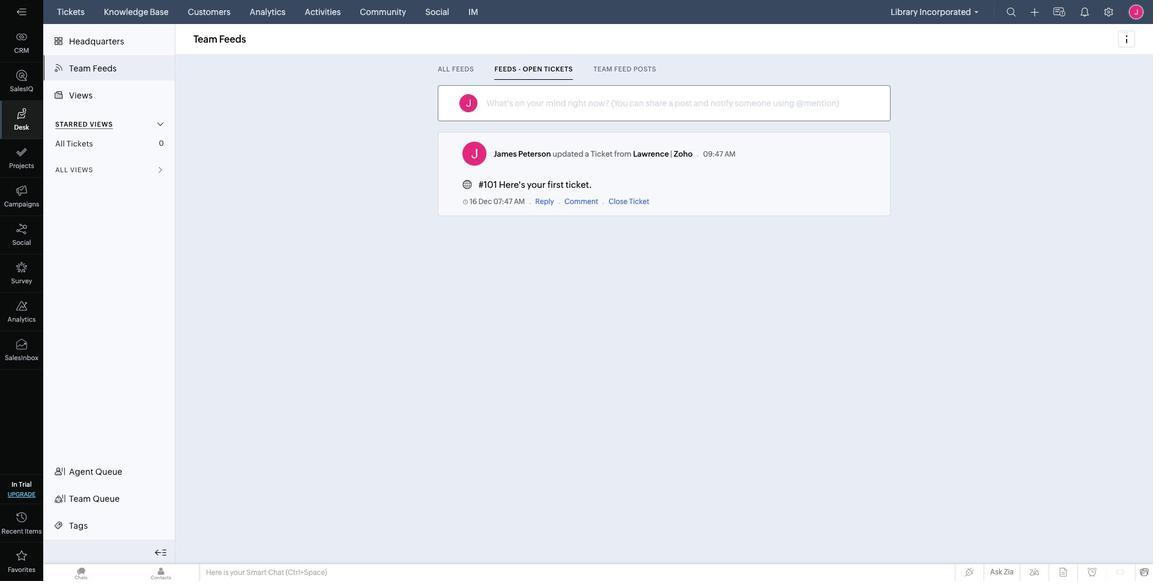 Task type: describe. For each thing, give the bounding box(es) containing it.
smart
[[247, 569, 267, 577]]

contacts image
[[123, 565, 199, 582]]

customers
[[188, 7, 231, 17]]

campaigns link
[[0, 178, 43, 216]]

favorites
[[8, 567, 35, 574]]

1 vertical spatial social
[[12, 239, 31, 246]]

(ctrl+space)
[[286, 569, 327, 577]]

recent
[[2, 528, 23, 535]]

incorporated
[[920, 7, 971, 17]]

projects link
[[0, 139, 43, 178]]

quick actions image
[[1031, 8, 1039, 17]]

knowledge
[[104, 7, 148, 17]]

im link
[[464, 0, 483, 24]]

chats image
[[43, 565, 119, 582]]

0 vertical spatial analytics
[[250, 7, 286, 17]]

tickets
[[57, 7, 85, 17]]

base
[[150, 7, 169, 17]]

0 vertical spatial social
[[426, 7, 449, 17]]

1 vertical spatial analytics
[[8, 316, 36, 323]]

trial
[[19, 481, 32, 488]]

salesiq
[[10, 85, 33, 93]]

ask
[[991, 568, 1003, 577]]

crm link
[[0, 24, 43, 62]]

ask zia
[[991, 568, 1014, 577]]

library incorporated
[[891, 7, 971, 17]]

1 vertical spatial social link
[[0, 216, 43, 255]]

zia
[[1004, 568, 1014, 577]]

desk link
[[0, 101, 43, 139]]

pending activities image
[[1054, 6, 1066, 18]]

tickets link
[[52, 0, 89, 24]]

survey link
[[0, 255, 43, 293]]

library
[[891, 7, 918, 17]]

here is your smart chat (ctrl+space)
[[206, 569, 327, 577]]

search image
[[1007, 7, 1016, 17]]

campaigns
[[4, 201, 39, 208]]



Task type: locate. For each thing, give the bounding box(es) containing it.
analytics link left activities
[[245, 0, 290, 24]]

here
[[206, 569, 222, 577]]

social link left 'im' link
[[421, 0, 454, 24]]

social left 'im' link
[[426, 7, 449, 17]]

is
[[223, 569, 229, 577]]

notifications image
[[1080, 7, 1090, 17]]

recent items
[[2, 528, 42, 535]]

configure settings image
[[1104, 7, 1114, 17]]

analytics
[[250, 7, 286, 17], [8, 316, 36, 323]]

social link
[[421, 0, 454, 24], [0, 216, 43, 255]]

im
[[469, 7, 478, 17]]

knowledge base link
[[99, 0, 173, 24]]

0 vertical spatial social link
[[421, 0, 454, 24]]

knowledge base
[[104, 7, 169, 17]]

salesiq link
[[0, 62, 43, 101]]

1 horizontal spatial analytics link
[[245, 0, 290, 24]]

0 horizontal spatial social
[[12, 239, 31, 246]]

social up survey "link"
[[12, 239, 31, 246]]

analytics link
[[245, 0, 290, 24], [0, 293, 43, 332]]

salesinbox
[[5, 354, 38, 362]]

community link
[[355, 0, 411, 24]]

your
[[230, 569, 245, 577]]

0 vertical spatial analytics link
[[245, 0, 290, 24]]

chat
[[268, 569, 284, 577]]

in trial upgrade
[[8, 481, 36, 498]]

analytics up salesinbox link
[[8, 316, 36, 323]]

1 horizontal spatial analytics
[[250, 7, 286, 17]]

0 horizontal spatial social link
[[0, 216, 43, 255]]

survey
[[11, 278, 32, 285]]

in
[[12, 481, 17, 488]]

1 horizontal spatial social link
[[421, 0, 454, 24]]

social link down campaigns
[[0, 216, 43, 255]]

items
[[25, 528, 42, 535]]

1 horizontal spatial social
[[426, 7, 449, 17]]

customers link
[[183, 0, 235, 24]]

analytics link down survey
[[0, 293, 43, 332]]

salesinbox link
[[0, 332, 43, 370]]

community
[[360, 7, 406, 17]]

0 horizontal spatial analytics link
[[0, 293, 43, 332]]

0 horizontal spatial analytics
[[8, 316, 36, 323]]

projects
[[9, 162, 34, 169]]

activities link
[[300, 0, 346, 24]]

upgrade
[[8, 491, 36, 498]]

analytics left activities
[[250, 7, 286, 17]]

activities
[[305, 7, 341, 17]]

1 vertical spatial analytics link
[[0, 293, 43, 332]]

social
[[426, 7, 449, 17], [12, 239, 31, 246]]

desk
[[14, 124, 29, 131]]

crm
[[14, 47, 29, 54]]



Task type: vqa. For each thing, say whether or not it's contained in the screenshot.
Zoho
no



